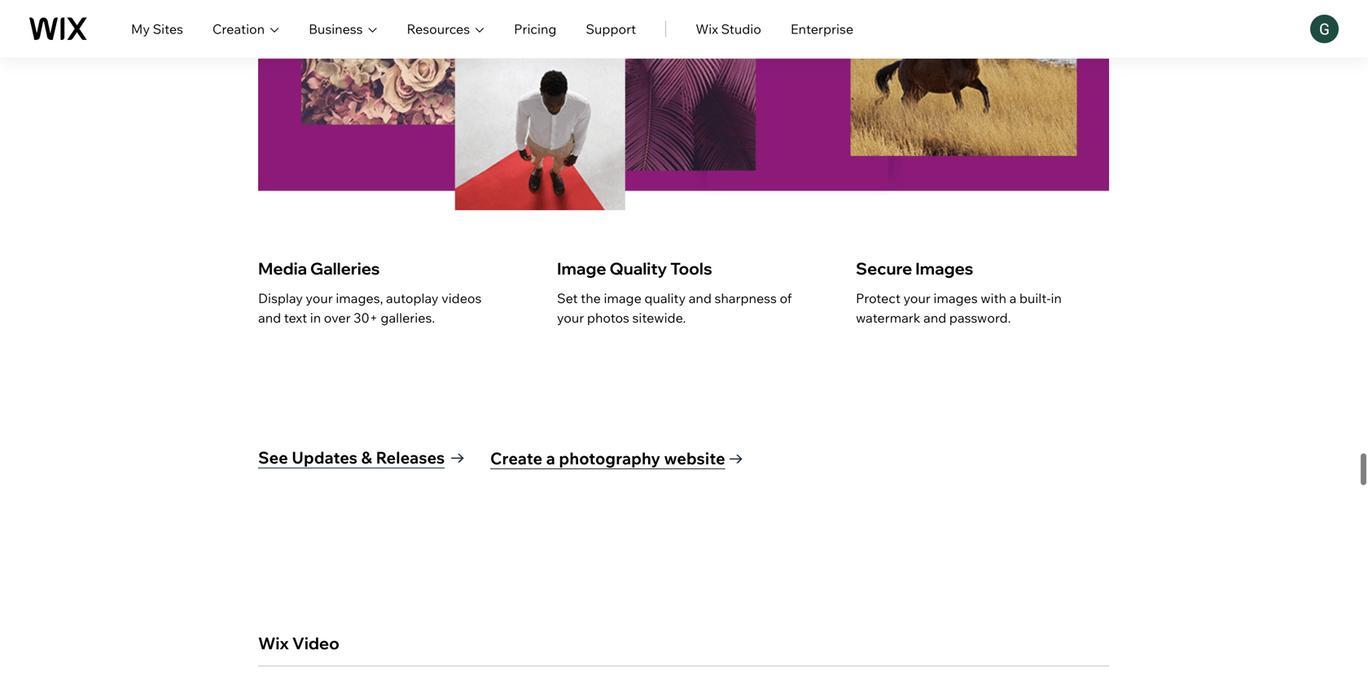 Task type: describe. For each thing, give the bounding box(es) containing it.
sharpness
[[715, 290, 777, 306]]

resources button
[[407, 19, 485, 39]]

images
[[934, 290, 978, 306]]

&
[[361, 447, 372, 468]]

wix video
[[258, 633, 340, 653]]

image quality tools
[[557, 258, 713, 279]]

display
[[258, 290, 303, 306]]

business
[[309, 21, 363, 37]]

create a photography website link
[[491, 447, 743, 470]]

text
[[284, 310, 307, 326]]

built-
[[1020, 290, 1052, 306]]

of
[[780, 290, 792, 306]]

sites
[[153, 21, 183, 37]]

pricing
[[514, 21, 557, 37]]

wix studio
[[696, 21, 762, 37]]

and inside display your images, autoplay videos and text in over 30+ galleries.
[[258, 310, 281, 326]]

over
[[324, 310, 351, 326]]

media
[[258, 258, 307, 279]]

30+
[[354, 310, 378, 326]]

password.
[[950, 310, 1012, 326]]

display your images, autoplay videos and text in over 30+ galleries.
[[258, 290, 482, 326]]

protect your images with a built-in watermark and password.
[[856, 290, 1062, 326]]

see updates & releases
[[258, 447, 445, 468]]

images,
[[336, 290, 383, 306]]

my
[[131, 21, 150, 37]]

and inside set the image quality and sharpness of your photos sitewide.
[[689, 290, 712, 306]]

autoplay
[[386, 290, 439, 306]]

watermark
[[856, 310, 921, 326]]

creation button
[[213, 19, 280, 39]]

business button
[[309, 19, 378, 39]]

sitewide.
[[633, 310, 686, 326]]

tools
[[671, 258, 713, 279]]

wix for wix studio
[[696, 21, 719, 37]]

protect
[[856, 290, 901, 306]]

studio
[[722, 21, 762, 37]]

photos
[[587, 310, 630, 326]]

your for galleries
[[306, 290, 333, 306]]

updates
[[292, 447, 358, 468]]

images
[[916, 258, 974, 279]]



Task type: locate. For each thing, give the bounding box(es) containing it.
in
[[1052, 290, 1062, 306], [310, 310, 321, 326]]

0 horizontal spatial a
[[546, 448, 556, 468]]

quality
[[610, 258, 668, 279]]

enterprise
[[791, 21, 854, 37]]

in right with
[[1052, 290, 1062, 306]]

wix studio link
[[696, 19, 762, 39]]

quality
[[645, 290, 686, 306]]

your down secure images on the top of the page
[[904, 290, 931, 306]]

enterprise link
[[791, 19, 854, 39]]

0 horizontal spatial wix
[[258, 633, 289, 653]]

1 horizontal spatial and
[[689, 290, 712, 306]]

0 vertical spatial in
[[1052, 290, 1062, 306]]

videos
[[442, 290, 482, 306]]

create
[[491, 448, 543, 468]]

1 horizontal spatial a
[[1010, 290, 1017, 306]]

secure images
[[856, 258, 974, 279]]

image
[[604, 290, 642, 306]]

list
[[258, 217, 1106, 385]]

media galleries
[[258, 258, 380, 279]]

my sites link
[[131, 19, 183, 39]]

and down tools
[[689, 290, 712, 306]]

my sites
[[131, 21, 183, 37]]

2 horizontal spatial and
[[924, 310, 947, 326]]

see
[[258, 447, 288, 468]]

1 vertical spatial in
[[310, 310, 321, 326]]

website
[[664, 448, 726, 468]]

support
[[586, 21, 637, 37]]

video
[[292, 633, 340, 653]]

photography
[[559, 448, 661, 468]]

wix left studio
[[696, 21, 719, 37]]

your inside protect your images with a built-in watermark and password.
[[904, 290, 931, 306]]

see updates & releases link
[[258, 446, 464, 469]]

1 vertical spatial wix
[[258, 633, 289, 653]]

and inside protect your images with a built-in watermark and password.
[[924, 310, 947, 326]]

a right create
[[546, 448, 556, 468]]

1 vertical spatial a
[[546, 448, 556, 468]]

1 horizontal spatial in
[[1052, 290, 1062, 306]]

your up over
[[306, 290, 333, 306]]

resources
[[407, 21, 470, 37]]

wix
[[696, 21, 719, 37], [258, 633, 289, 653]]

wix left "video"
[[258, 633, 289, 653]]

your for images
[[904, 290, 931, 306]]

media gallery with a series of artful photos image
[[258, 0, 1110, 210], [931, 5, 1094, 151]]

0 vertical spatial a
[[1010, 290, 1017, 306]]

your inside display your images, autoplay videos and text in over 30+ galleries.
[[306, 290, 333, 306]]

0 horizontal spatial in
[[310, 310, 321, 326]]

wix for wix video
[[258, 633, 289, 653]]

profile image image
[[1311, 15, 1340, 43]]

0 vertical spatial wix
[[696, 21, 719, 37]]

secure
[[856, 258, 913, 279]]

2 horizontal spatial your
[[904, 290, 931, 306]]

0 horizontal spatial and
[[258, 310, 281, 326]]

a right with
[[1010, 290, 1017, 306]]

in inside display your images, autoplay videos and text in over 30+ galleries.
[[310, 310, 321, 326]]

in right "text"
[[310, 310, 321, 326]]

0 horizontal spatial your
[[306, 290, 333, 306]]

galleries
[[310, 258, 380, 279]]

in inside protect your images with a built-in watermark and password.
[[1052, 290, 1062, 306]]

and down 'images'
[[924, 310, 947, 326]]

releases
[[376, 447, 445, 468]]

a inside protect your images with a built-in watermark and password.
[[1010, 290, 1017, 306]]

1 horizontal spatial your
[[557, 310, 585, 326]]

galleries.
[[381, 310, 435, 326]]

the
[[581, 290, 601, 306]]

with
[[981, 290, 1007, 306]]

and down display
[[258, 310, 281, 326]]

support link
[[586, 19, 637, 39]]

and
[[689, 290, 712, 306], [258, 310, 281, 326], [924, 310, 947, 326]]

create a photography website
[[491, 448, 726, 468]]

your
[[306, 290, 333, 306], [904, 290, 931, 306], [557, 310, 585, 326]]

set
[[557, 290, 578, 306]]

creation
[[213, 21, 265, 37]]

image
[[557, 258, 607, 279]]

your inside set the image quality and sharpness of your photos sitewide.
[[557, 310, 585, 326]]

list containing media galleries
[[258, 217, 1106, 385]]

set the image quality and sharpness of your photos sitewide.
[[557, 290, 792, 326]]

your down set
[[557, 310, 585, 326]]

1 horizontal spatial wix
[[696, 21, 719, 37]]

pricing link
[[514, 19, 557, 39]]

a
[[1010, 290, 1017, 306], [546, 448, 556, 468]]



Task type: vqa. For each thing, say whether or not it's contained in the screenshot.
Will on the left
no



